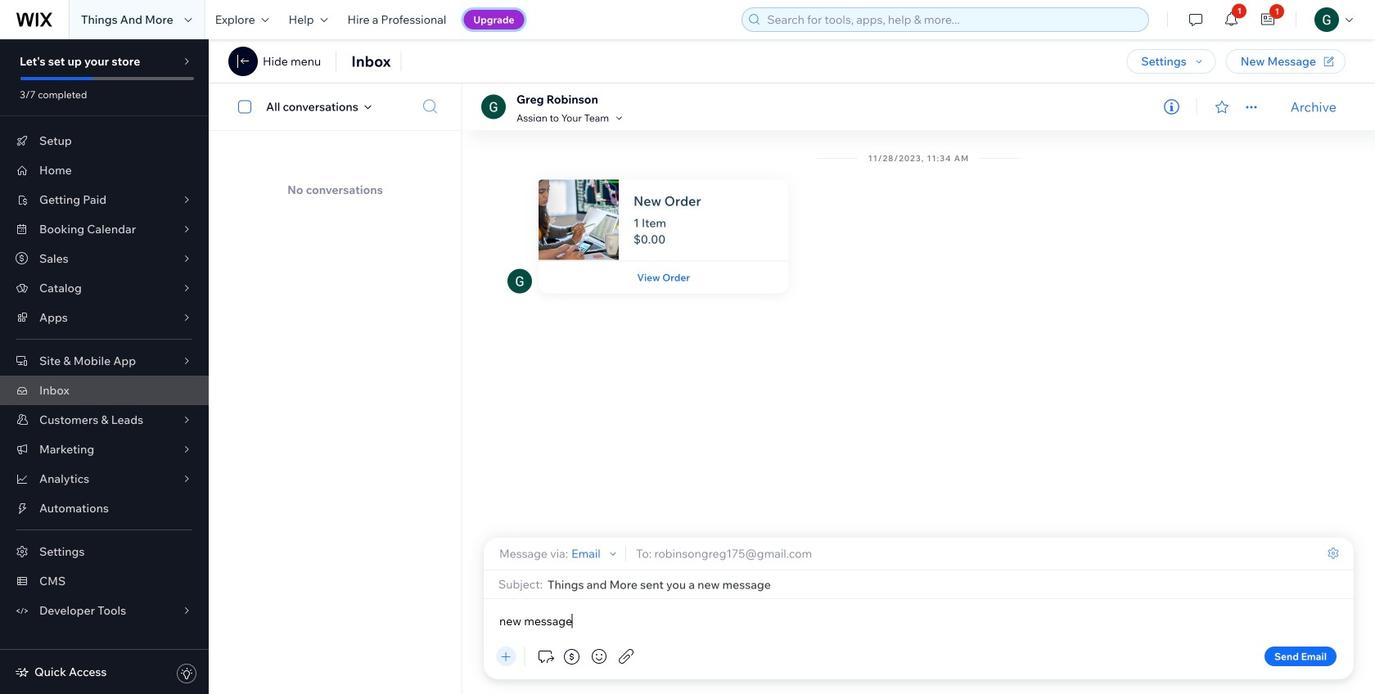 Task type: locate. For each thing, give the bounding box(es) containing it.
saved replies image
[[535, 647, 555, 666]]

0 vertical spatial greg robinson image
[[481, 95, 506, 119]]

1 vertical spatial greg robinson image
[[508, 269, 532, 294]]

greg robinson image
[[481, 95, 506, 119], [508, 269, 532, 294]]

greg robinson image inside chat messages log
[[508, 269, 532, 294]]

None checkbox
[[229, 97, 266, 117]]

1 horizontal spatial greg robinson image
[[508, 269, 532, 294]]

None field
[[548, 577, 1341, 592]]



Task type: describe. For each thing, give the bounding box(es) containing it.
Search for tools, apps, help & more... field
[[762, 8, 1144, 31]]

emojis image
[[590, 647, 609, 666]]

0 horizontal spatial greg robinson image
[[481, 95, 506, 119]]

Type your message. Hit enter to submit. text field
[[497, 612, 1341, 630]]

files image
[[617, 647, 636, 666]]

chat messages log
[[463, 130, 1376, 538]]

sidebar element
[[0, 39, 209, 694]]



Task type: vqa. For each thing, say whether or not it's contained in the screenshot.
EMOJIS 'image' at the bottom left of page
yes



